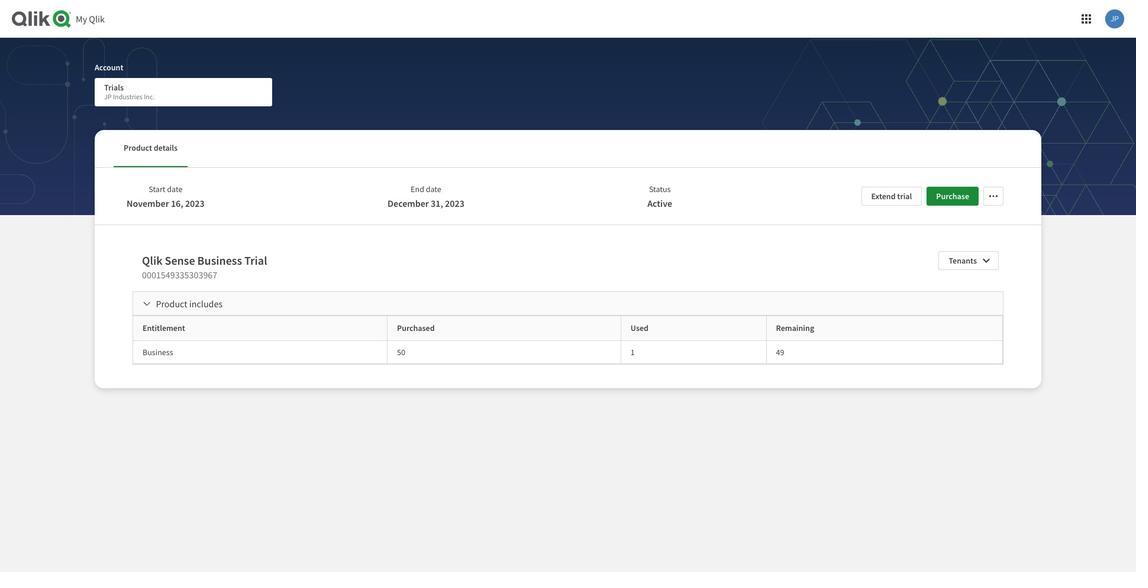 Task type: describe. For each thing, give the bounding box(es) containing it.
product details
[[124, 143, 178, 153]]

0001549335303967
[[142, 269, 217, 281]]

my
[[76, 13, 87, 25]]

purchased
[[397, 323, 435, 334]]

extend trial
[[872, 191, 912, 202]]

november
[[127, 198, 169, 210]]

business inside capabilities element
[[143, 347, 173, 358]]

active
[[648, 198, 673, 210]]

extend trial button
[[861, 187, 922, 206]]

purchase link
[[927, 187, 979, 206]]

31,
[[431, 198, 443, 210]]

tenants
[[949, 256, 977, 266]]

49
[[776, 347, 785, 358]]

used
[[631, 323, 649, 334]]

status
[[649, 184, 671, 195]]

trial
[[244, 253, 267, 268]]

trials
[[104, 82, 124, 93]]

business inside qlik sense business trial 0001549335303967
[[197, 253, 242, 268]]

remaining
[[776, 323, 815, 334]]

2023 for december 31, 2023
[[445, 198, 465, 210]]

december
[[388, 198, 429, 210]]

inc.
[[144, 92, 155, 101]]

trial
[[897, 191, 912, 202]]

1
[[631, 347, 635, 358]]

qlik inside qlik sense business trial 0001549335303967
[[142, 253, 163, 268]]

end
[[411, 184, 424, 195]]

my qlik
[[76, 13, 105, 25]]

product for industries
[[124, 143, 152, 153]]

16,
[[171, 198, 183, 210]]

product includes button
[[133, 292, 1003, 316]]

november 16, 2023
[[127, 198, 205, 210]]



Task type: vqa. For each thing, say whether or not it's contained in the screenshot.
1st the from left
no



Task type: locate. For each thing, give the bounding box(es) containing it.
2 2023 from the left
[[445, 198, 465, 210]]

trials jp industries inc.
[[104, 82, 155, 101]]

0 vertical spatial product
[[124, 143, 152, 153]]

qlik sense business trial 0001549335303967
[[142, 253, 267, 281]]

business left 'trial'
[[197, 253, 242, 268]]

date up 31,
[[426, 184, 441, 195]]

date for 16,
[[167, 184, 183, 195]]

jp
[[104, 92, 112, 101]]

2 date from the left
[[426, 184, 441, 195]]

2023 right "16,"
[[185, 198, 205, 210]]

2023 right 31,
[[445, 198, 465, 210]]

business down entitlement
[[143, 347, 173, 358]]

entitlement
[[143, 323, 185, 334]]

james peterson image
[[1106, 9, 1125, 28]]

0 horizontal spatial date
[[167, 184, 183, 195]]

2023
[[185, 198, 205, 210], [445, 198, 465, 210]]

start date
[[149, 184, 183, 195]]

0 horizontal spatial product
[[124, 143, 152, 153]]

extend
[[872, 191, 896, 202]]

start
[[149, 184, 165, 195]]

50
[[397, 347, 405, 358]]

0 vertical spatial business
[[197, 253, 242, 268]]

1 horizontal spatial date
[[426, 184, 441, 195]]

0 horizontal spatial 2023
[[185, 198, 205, 210]]

industries
[[113, 92, 143, 101]]

date up "16,"
[[167, 184, 183, 195]]

end date
[[411, 184, 441, 195]]

1 vertical spatial business
[[143, 347, 173, 358]]

2023 for november 16, 2023
[[185, 198, 205, 210]]

includes
[[189, 298, 223, 310]]

0 horizontal spatial qlik
[[89, 13, 105, 25]]

business
[[197, 253, 242, 268], [143, 347, 173, 358]]

1 horizontal spatial business
[[197, 253, 242, 268]]

product left details
[[124, 143, 152, 153]]

qlik left sense
[[142, 253, 163, 268]]

capabilities element
[[133, 317, 1003, 364]]

product
[[124, 143, 152, 153], [156, 298, 187, 310]]

0 vertical spatial qlik
[[89, 13, 105, 25]]

qlik right my
[[89, 13, 105, 25]]

1 date from the left
[[167, 184, 183, 195]]

date for 31,
[[426, 184, 441, 195]]

0 horizontal spatial business
[[143, 347, 173, 358]]

tenants button
[[939, 252, 999, 270]]

details
[[154, 143, 178, 153]]

1 2023 from the left
[[185, 198, 205, 210]]

product inside button
[[124, 143, 152, 153]]

1 horizontal spatial 2023
[[445, 198, 465, 210]]

product inside 'dropdown button'
[[156, 298, 187, 310]]

1 vertical spatial qlik
[[142, 253, 163, 268]]

product for business
[[156, 298, 187, 310]]

purchase
[[937, 191, 969, 202]]

product up entitlement
[[156, 298, 187, 310]]

date
[[167, 184, 183, 195], [426, 184, 441, 195]]

product includes region
[[133, 316, 1003, 365]]

1 horizontal spatial qlik
[[142, 253, 163, 268]]

1 vertical spatial product
[[156, 298, 187, 310]]

sense
[[165, 253, 195, 268]]

product includes
[[156, 298, 223, 310]]

december 31, 2023
[[388, 198, 465, 210]]

product details button
[[114, 130, 188, 168]]

1 horizontal spatial product
[[156, 298, 187, 310]]

qlik
[[89, 13, 105, 25], [142, 253, 163, 268]]



